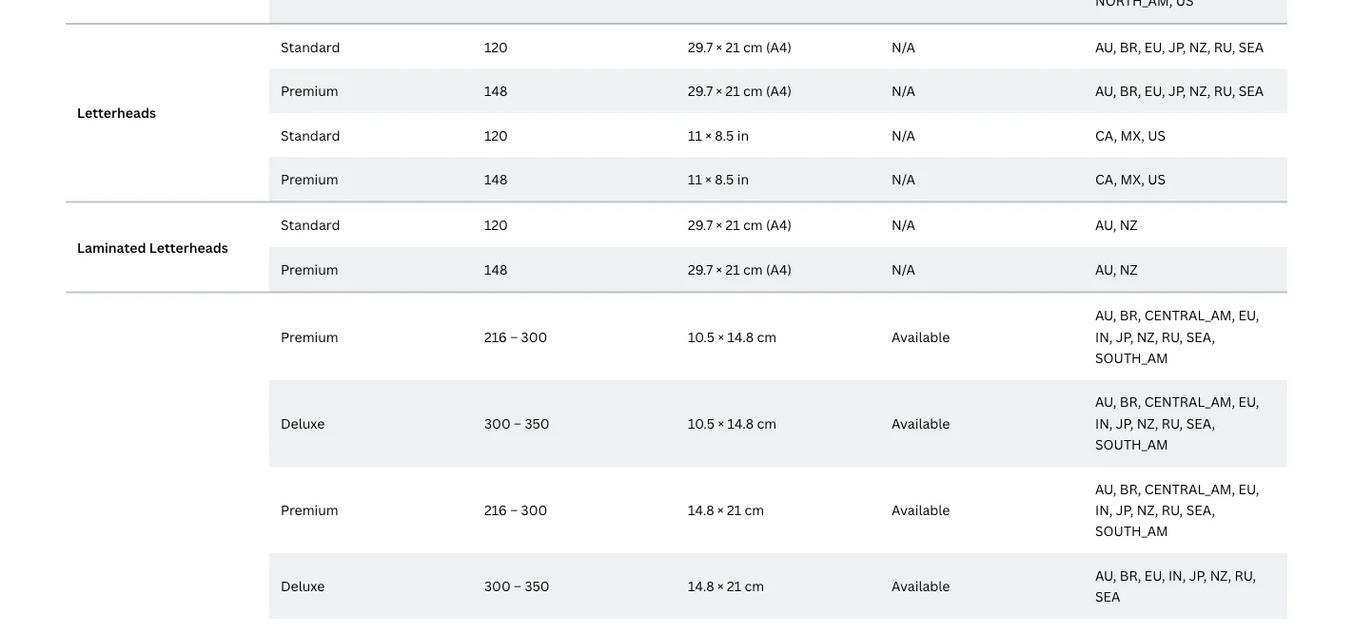 Task type: locate. For each thing, give the bounding box(es) containing it.
0 vertical spatial au, br, central_am, eu, in, jp, nz, ru, sea, south_am
[[1095, 306, 1259, 367]]

5 br, from the top
[[1120, 480, 1141, 498]]

0 vertical spatial 300 to 350 element
[[484, 414, 550, 433]]

4 br, from the top
[[1120, 393, 1141, 411]]

29.7 × 21 cm (a4) for second 29.7 by 21 centimeters element
[[688, 82, 792, 100]]

6 br, from the top
[[1120, 567, 1141, 585]]

14.8
[[727, 328, 754, 346], [727, 414, 754, 433], [688, 501, 714, 519], [688, 577, 714, 595]]

0 vertical spatial mx,
[[1121, 126, 1145, 144]]

216
[[484, 328, 507, 346], [484, 501, 507, 519]]

mx, for 120
[[1121, 126, 1145, 144]]

1 vertical spatial 10.5 × 14.8 cm
[[688, 414, 777, 433]]

eu,
[[1144, 38, 1165, 56], [1144, 82, 1165, 100], [1238, 306, 1259, 324], [1238, 393, 1259, 411], [1238, 480, 1259, 498], [1144, 567, 1165, 585]]

1 350 from the top
[[525, 414, 550, 433]]

3 29.7 from the top
[[688, 216, 713, 234]]

jp, inside 'au, br, eu, in, jp, nz, ru, sea'
[[1189, 567, 1207, 585]]

2 premium from the top
[[281, 170, 338, 188]]

1 vertical spatial south_am
[[1095, 436, 1168, 454]]

120
[[484, 38, 508, 56], [484, 126, 508, 144], [484, 216, 508, 234]]

10.5
[[688, 328, 715, 346], [688, 414, 715, 433]]

1 11 by 8.5 inches element from the top
[[688, 126, 749, 144]]

1 vertical spatial sea,
[[1186, 414, 1215, 433]]

in
[[737, 126, 749, 144], [737, 170, 749, 188]]

1 vertical spatial 216
[[484, 501, 507, 519]]

1 216 – 300 from the top
[[484, 328, 547, 346]]

(a4) for first 29.7 by 21 centimeters element from the bottom
[[766, 260, 792, 278]]

0 vertical spatial 10.5 × 14.8 cm
[[688, 328, 777, 346]]

2 au, nz from the top
[[1095, 260, 1137, 278]]

29.7 for 4th 29.7 by 21 centimeters element from the bottom of the page
[[688, 38, 713, 56]]

0 vertical spatial 8.5
[[715, 126, 734, 144]]

0 vertical spatial 14.8 by 21 centimeters element
[[688, 501, 764, 519]]

2 us from the top
[[1148, 170, 1166, 188]]

0 vertical spatial sea
[[1239, 38, 1264, 56]]

1 au, br, eu, jp, nz, ru, sea from the top
[[1095, 38, 1264, 56]]

2 11 × 8.5 in from the top
[[688, 170, 749, 188]]

0 vertical spatial au, br, eu, jp, nz, ru, sea
[[1095, 38, 1264, 56]]

148
[[484, 82, 507, 100], [484, 170, 507, 188], [484, 260, 507, 278]]

in,
[[1095, 328, 1113, 346], [1095, 414, 1113, 433], [1095, 501, 1113, 519], [1168, 567, 1186, 585]]

deluxe for 14.8 × 21 cm
[[281, 577, 325, 595]]

2 (a4) from the top
[[766, 82, 792, 100]]

2 south_am from the top
[[1095, 436, 1168, 454]]

10.5 × 14.8 cm
[[688, 328, 777, 346], [688, 414, 777, 433]]

available for 1st 10.5 by 14.8 centimeters element from the bottom of the page
[[892, 414, 950, 433]]

3 (a4) from the top
[[766, 216, 792, 234]]

0 vertical spatial letterheads
[[77, 104, 156, 122]]

3 south_am from the top
[[1095, 523, 1168, 541]]

2 mx, from the top
[[1121, 170, 1145, 188]]

1 mx, from the top
[[1121, 126, 1145, 144]]

10.5 by 14.8 centimeters element
[[688, 328, 777, 346], [688, 414, 777, 433]]

0 vertical spatial 10.5 by 14.8 centimeters element
[[688, 328, 777, 346]]

central_am,
[[1144, 306, 1235, 324], [1144, 393, 1235, 411], [1144, 480, 1235, 498]]

1 vertical spatial 11 × 8.5 in
[[688, 170, 749, 188]]

2 350 from the top
[[525, 577, 550, 595]]

10.5 for second 10.5 by 14.8 centimeters element from the bottom of the page
[[688, 328, 715, 346]]

1 vertical spatial 300 – 350
[[484, 577, 550, 595]]

1 29.7 by 21 centimeters element from the top
[[688, 38, 763, 56]]

available
[[892, 328, 950, 346], [892, 414, 950, 433], [892, 501, 950, 519], [892, 577, 950, 595]]

in, inside 'au, br, eu, in, jp, nz, ru, sea'
[[1168, 567, 1186, 585]]

1 vertical spatial 300 to 350 element
[[484, 577, 550, 595]]

2 vertical spatial standard
[[281, 216, 340, 234]]

mx, for 148
[[1121, 170, 1145, 188]]

premium for central_am,
[[281, 501, 338, 519]]

au,
[[1095, 38, 1117, 56], [1095, 82, 1117, 100], [1095, 216, 1117, 234], [1095, 260, 1117, 278], [1095, 306, 1117, 324], [1095, 393, 1117, 411], [1095, 480, 1117, 498], [1095, 567, 1117, 585]]

29.7 × 21 cm (a4) for 3rd 29.7 by 21 centimeters element from the top
[[688, 216, 792, 234]]

1 vertical spatial 11
[[688, 170, 702, 188]]

1 vertical spatial 10.5
[[688, 414, 715, 433]]

ca, mx, us for 148
[[1095, 170, 1166, 188]]

available for 216 – 300's "14.8 by 21 centimeters" element
[[892, 501, 950, 519]]

14.8 × 21 cm
[[688, 501, 764, 519], [688, 577, 764, 595]]

1 standard from the top
[[281, 38, 340, 56]]

1 148 from the top
[[484, 82, 507, 100]]

2 standard from the top
[[281, 126, 340, 144]]

mx,
[[1121, 126, 1145, 144], [1121, 170, 1145, 188]]

120 for laminated letterheads
[[484, 216, 508, 234]]

1 14.8 by 21 centimeters element from the top
[[688, 501, 764, 519]]

premium for us
[[281, 170, 338, 188]]

1 10.5 from the top
[[688, 328, 715, 346]]

3 120 from the top
[[484, 216, 508, 234]]

1 vertical spatial nz
[[1120, 260, 1137, 278]]

1 vertical spatial 216 – 300
[[484, 501, 547, 519]]

×
[[716, 38, 722, 56], [716, 82, 722, 100], [705, 126, 712, 144], [705, 170, 712, 188], [716, 216, 722, 234], [716, 260, 722, 278], [718, 328, 724, 346], [718, 414, 724, 433], [717, 501, 724, 519], [717, 577, 724, 595]]

0 vertical spatial ca,
[[1095, 126, 1117, 144]]

in for 148
[[737, 170, 749, 188]]

0 vertical spatial au, nz
[[1095, 216, 1137, 234]]

1 in from the top
[[737, 126, 749, 144]]

1 300 – 350 from the top
[[484, 414, 550, 433]]

11 for 148
[[688, 170, 702, 188]]

1 ca, mx, us from the top
[[1095, 126, 1166, 144]]

1 vertical spatial 148
[[484, 170, 507, 188]]

2 au, br, eu, jp, nz, ru, sea from the top
[[1095, 82, 1264, 100]]

2 29.7 from the top
[[688, 82, 713, 100]]

ca, for 148
[[1095, 170, 1117, 188]]

1 vertical spatial standard
[[281, 126, 340, 144]]

1 vertical spatial letterheads
[[149, 238, 228, 256]]

300 – 350
[[484, 414, 550, 433], [484, 577, 550, 595]]

2 sea, from the top
[[1186, 414, 1215, 433]]

1 29.7 from the top
[[688, 38, 713, 56]]

0 vertical spatial south_am
[[1095, 349, 1168, 367]]

2 vertical spatial south_am
[[1095, 523, 1168, 541]]

au, br, eu, in, jp, nz, ru, sea
[[1095, 567, 1256, 606]]

1 nz from the top
[[1120, 216, 1137, 234]]

1 vertical spatial us
[[1148, 170, 1166, 188]]

2 n/a from the top
[[892, 82, 915, 100]]

3 available from the top
[[892, 501, 950, 519]]

cm
[[743, 38, 763, 56], [743, 82, 763, 100], [743, 216, 763, 234], [743, 260, 763, 278], [757, 328, 777, 346], [757, 414, 777, 433], [745, 501, 764, 519], [745, 577, 764, 595]]

29.7 by 21 centimeters element
[[688, 38, 763, 56], [688, 82, 763, 100], [688, 216, 763, 234], [688, 260, 763, 278]]

2 vertical spatial sea
[[1095, 588, 1120, 606]]

standard for laminated letterheads
[[281, 216, 340, 234]]

au, br, eu, jp, nz, ru, sea
[[1095, 38, 1264, 56], [1095, 82, 1264, 100]]

au, br, central_am, eu, in, jp, nz, ru, sea, south_am
[[1095, 306, 1259, 367], [1095, 393, 1259, 454], [1095, 480, 1259, 541]]

29.7 × 21 cm (a4) for 4th 29.7 by 21 centimeters element from the bottom of the page
[[688, 38, 792, 56]]

4 (a4) from the top
[[766, 260, 792, 278]]

2 11 by 8.5 inches element from the top
[[688, 170, 749, 188]]

3 standard from the top
[[281, 216, 340, 234]]

0 vertical spatial 14.8 × 21 cm
[[688, 501, 764, 519]]

1 10.5 × 14.8 cm from the top
[[688, 328, 777, 346]]

29.7 for first 29.7 by 21 centimeters element from the bottom
[[688, 260, 713, 278]]

2 ca, mx, us from the top
[[1095, 170, 1166, 188]]

1 120 from the top
[[484, 38, 508, 56]]

3 au, br, central_am, eu, in, jp, nz, ru, sea, south_am from the top
[[1095, 480, 1259, 541]]

1 deluxe from the top
[[281, 414, 325, 433]]

1 14.8 × 21 cm from the top
[[688, 501, 764, 519]]

8.5
[[715, 126, 734, 144], [715, 170, 734, 188]]

21 for 4th 29.7 by 21 centimeters element from the bottom of the page
[[726, 38, 740, 56]]

2 14.8 by 21 centimeters element from the top
[[688, 577, 764, 595]]

4 premium from the top
[[281, 328, 338, 346]]

available for "14.8 by 21 centimeters" element associated with 300 – 350
[[892, 577, 950, 595]]

2 11 from the top
[[688, 170, 702, 188]]

n/a
[[892, 38, 915, 56], [892, 82, 915, 100], [892, 126, 915, 144], [892, 170, 915, 188], [892, 216, 915, 234], [892, 260, 915, 278]]

south_am
[[1095, 349, 1168, 367], [1095, 436, 1168, 454], [1095, 523, 1168, 541]]

(a4) for 3rd 29.7 by 21 centimeters element from the top
[[766, 216, 792, 234]]

1 vertical spatial 8.5
[[715, 170, 734, 188]]

2 available from the top
[[892, 414, 950, 433]]

21 for second 29.7 by 21 centimeters element
[[726, 82, 740, 100]]

21
[[726, 38, 740, 56], [726, 82, 740, 100], [726, 216, 740, 234], [726, 260, 740, 278], [727, 501, 741, 519], [727, 577, 741, 595]]

4 29.7 from the top
[[688, 260, 713, 278]]

au, nz
[[1095, 216, 1137, 234], [1095, 260, 1137, 278]]

ca, mx, us
[[1095, 126, 1166, 144], [1095, 170, 1166, 188]]

2 10.5 from the top
[[688, 414, 715, 433]]

nz
[[1120, 216, 1137, 234], [1120, 260, 1137, 278]]

1 vertical spatial ca,
[[1095, 170, 1117, 188]]

1 premium from the top
[[281, 82, 338, 100]]

8 au, from the top
[[1095, 567, 1117, 585]]

1 11 from the top
[[688, 126, 702, 144]]

laminated letterheads
[[77, 238, 228, 256]]

300
[[521, 328, 547, 346], [484, 414, 511, 433], [521, 501, 547, 519], [484, 577, 511, 595]]

0 vertical spatial nz
[[1120, 216, 1137, 234]]

in for 120
[[737, 126, 749, 144]]

0 vertical spatial 300 – 350
[[484, 414, 550, 433]]

deluxe
[[281, 414, 325, 433], [281, 577, 325, 595]]

14.8 × 21 cm for 300
[[688, 501, 764, 519]]

south_am for 14.8 × 21 cm
[[1095, 523, 1168, 541]]

(a4)
[[766, 38, 792, 56], [766, 82, 792, 100], [766, 216, 792, 234], [766, 260, 792, 278]]

5 premium from the top
[[281, 501, 338, 519]]

1 vertical spatial central_am,
[[1144, 393, 1235, 411]]

2 300 to 350 element from the top
[[484, 577, 550, 595]]

0 vertical spatial 216
[[484, 328, 507, 346]]

216 – 300
[[484, 328, 547, 346], [484, 501, 547, 519]]

1 vertical spatial 11 by 8.5 inches element
[[688, 170, 749, 188]]

0 vertical spatial 11 by 8.5 inches element
[[688, 126, 749, 144]]

29.7
[[688, 38, 713, 56], [688, 82, 713, 100], [688, 216, 713, 234], [688, 260, 713, 278]]

4 available from the top
[[892, 577, 950, 595]]

1 vertical spatial 14.8 × 21 cm
[[688, 577, 764, 595]]

2 14.8 × 21 cm from the top
[[688, 577, 764, 595]]

2 vertical spatial au, br, central_am, eu, in, jp, nz, ru, sea, south_am
[[1095, 480, 1259, 541]]

1 vertical spatial mx,
[[1121, 170, 1145, 188]]

21 for first 29.7 by 21 centimeters element from the bottom
[[726, 260, 740, 278]]

1 au, br, central_am, eu, in, jp, nz, ru, sea, south_am from the top
[[1095, 306, 1259, 367]]

2 29.7 by 21 centimeters element from the top
[[688, 82, 763, 100]]

1 vertical spatial 10.5 by 14.8 centimeters element
[[688, 414, 777, 433]]

1 vertical spatial au, nz
[[1095, 260, 1137, 278]]

premium
[[281, 82, 338, 100], [281, 170, 338, 188], [281, 260, 338, 278], [281, 328, 338, 346], [281, 501, 338, 519]]

300 to 350 element
[[484, 414, 550, 433], [484, 577, 550, 595]]

0 vertical spatial 120
[[484, 38, 508, 56]]

2 vertical spatial 120
[[484, 216, 508, 234]]

0 vertical spatial 350
[[525, 414, 550, 433]]

2 vertical spatial sea,
[[1186, 501, 1215, 519]]

14.8 × 21 cm for 350
[[688, 577, 764, 595]]

1 (a4) from the top
[[766, 38, 792, 56]]

4 29.7 × 21 cm (a4) from the top
[[688, 260, 792, 278]]

0 vertical spatial 11
[[688, 126, 702, 144]]

2 vertical spatial 148
[[484, 260, 507, 278]]

nz,
[[1189, 38, 1211, 56], [1189, 82, 1211, 100], [1137, 328, 1158, 346], [1137, 414, 1158, 433], [1137, 501, 1158, 519], [1210, 567, 1231, 585]]

br,
[[1120, 38, 1141, 56], [1120, 82, 1141, 100], [1120, 306, 1141, 324], [1120, 393, 1141, 411], [1120, 480, 1141, 498], [1120, 567, 1141, 585]]

1 au, from the top
[[1095, 38, 1117, 56]]

11 × 8.5 in
[[688, 126, 749, 144], [688, 170, 749, 188]]

3 central_am, from the top
[[1144, 480, 1235, 498]]

ru,
[[1214, 38, 1235, 56], [1214, 82, 1235, 100], [1162, 328, 1183, 346], [1162, 414, 1183, 433], [1162, 501, 1183, 519], [1235, 567, 1256, 585]]

sea
[[1239, 38, 1264, 56], [1239, 82, 1264, 100], [1095, 588, 1120, 606]]

br, inside 'au, br, eu, in, jp, nz, ru, sea'
[[1120, 567, 1141, 585]]

0 vertical spatial central_am,
[[1144, 306, 1235, 324]]

–
[[510, 328, 518, 346], [514, 414, 522, 433], [510, 501, 518, 519], [514, 577, 522, 595]]

3 sea, from the top
[[1186, 501, 1215, 519]]

1 vertical spatial ca, mx, us
[[1095, 170, 1166, 188]]

2 au, br, central_am, eu, in, jp, nz, ru, sea, south_am from the top
[[1095, 393, 1259, 454]]

0 vertical spatial 11 × 8.5 in
[[688, 126, 749, 144]]

0 vertical spatial 216 – 300
[[484, 328, 547, 346]]

2 29.7 × 21 cm (a4) from the top
[[688, 82, 792, 100]]

1 available from the top
[[892, 328, 950, 346]]

0 vertical spatial us
[[1148, 126, 1166, 144]]

0 vertical spatial 216 to 300 element
[[484, 328, 547, 346]]

2 in from the top
[[737, 170, 749, 188]]

jp,
[[1168, 38, 1186, 56], [1168, 82, 1186, 100], [1116, 328, 1134, 346], [1116, 414, 1134, 433], [1116, 501, 1134, 519], [1189, 567, 1207, 585]]

14.8 by 21 centimeters element
[[688, 501, 764, 519], [688, 577, 764, 595]]

sea inside 'au, br, eu, in, jp, nz, ru, sea'
[[1095, 588, 1120, 606]]

ca,
[[1095, 126, 1117, 144], [1095, 170, 1117, 188]]

1 vertical spatial deluxe
[[281, 577, 325, 595]]

1 300 to 350 element from the top
[[484, 414, 550, 433]]

us
[[1148, 126, 1166, 144], [1148, 170, 1166, 188]]

au, br, central_am, eu, in, jp, nz, ru, sea, south_am for 14.8 × 21 cm
[[1095, 480, 1259, 541]]

350
[[525, 414, 550, 433], [525, 577, 550, 595]]

(a4) for second 29.7 by 21 centimeters element
[[766, 82, 792, 100]]

0 vertical spatial standard
[[281, 38, 340, 56]]

1 29.7 × 21 cm (a4) from the top
[[688, 38, 792, 56]]

0 vertical spatial deluxe
[[281, 414, 325, 433]]

sea,
[[1186, 328, 1215, 346], [1186, 414, 1215, 433], [1186, 501, 1215, 519]]

300 – 350 for 14.8
[[484, 577, 550, 595]]

1 us from the top
[[1148, 126, 1166, 144]]

1 vertical spatial 14.8 by 21 centimeters element
[[688, 577, 764, 595]]

1 vertical spatial in
[[737, 170, 749, 188]]

14.8 by 21 centimeters element for 216 – 300
[[688, 501, 764, 519]]

0 vertical spatial in
[[737, 126, 749, 144]]

1 8.5 from the top
[[715, 126, 734, 144]]

2 148 from the top
[[484, 170, 507, 188]]

2 300 – 350 from the top
[[484, 577, 550, 595]]

3 au, from the top
[[1095, 216, 1117, 234]]

1 vertical spatial au, br, central_am, eu, in, jp, nz, ru, sea, south_am
[[1095, 393, 1259, 454]]

11
[[688, 126, 702, 144], [688, 170, 702, 188]]

2 br, from the top
[[1120, 82, 1141, 100]]

1 vertical spatial 216 to 300 element
[[484, 501, 547, 519]]

standard
[[281, 38, 340, 56], [281, 126, 340, 144], [281, 216, 340, 234]]

2 vertical spatial central_am,
[[1144, 480, 1235, 498]]

11 × 8.5 in for 148
[[688, 170, 749, 188]]

216 to 300 element
[[484, 328, 547, 346], [484, 501, 547, 519]]

0 vertical spatial ca, mx, us
[[1095, 126, 1166, 144]]

1 vertical spatial 120
[[484, 126, 508, 144]]

0 vertical spatial 148
[[484, 82, 507, 100]]

0 vertical spatial sea,
[[1186, 328, 1215, 346]]

1 vertical spatial 350
[[525, 577, 550, 595]]

1 vertical spatial au, br, eu, jp, nz, ru, sea
[[1095, 82, 1264, 100]]

29.7 × 21 cm (a4)
[[688, 38, 792, 56], [688, 82, 792, 100], [688, 216, 792, 234], [688, 260, 792, 278]]

letterheads
[[77, 104, 156, 122], [149, 238, 228, 256]]

11 by 8.5 inches element
[[688, 126, 749, 144], [688, 170, 749, 188]]

0 vertical spatial 10.5
[[688, 328, 715, 346]]



Task type: describe. For each thing, give the bounding box(es) containing it.
6 n/a from the top
[[892, 260, 915, 278]]

1 216 from the top
[[484, 328, 507, 346]]

148 for eu,
[[484, 82, 507, 100]]

laminated
[[77, 238, 146, 256]]

300 to 350 element for 10.5 × 14.8 cm
[[484, 414, 550, 433]]

3 n/a from the top
[[892, 126, 915, 144]]

10.5 for 1st 10.5 by 14.8 centimeters element from the bottom of the page
[[688, 414, 715, 433]]

1 216 to 300 element from the top
[[484, 328, 547, 346]]

ca, mx, us for 120
[[1095, 126, 1166, 144]]

11 by 8.5 inches element for 120
[[688, 126, 749, 144]]

14.8 by 21 centimeters element for 300 – 350
[[688, 577, 764, 595]]

us for 120
[[1148, 126, 1166, 144]]

3 premium from the top
[[281, 260, 338, 278]]

1 10.5 by 14.8 centimeters element from the top
[[688, 328, 777, 346]]

us for 148
[[1148, 170, 1166, 188]]

4 n/a from the top
[[892, 170, 915, 188]]

1 sea, from the top
[[1186, 328, 1215, 346]]

11 × 8.5 in for 120
[[688, 126, 749, 144]]

sea, for 14.8 × 21 cm
[[1186, 501, 1215, 519]]

1 vertical spatial sea
[[1239, 82, 1264, 100]]

2 10.5 × 14.8 cm from the top
[[688, 414, 777, 433]]

5 au, from the top
[[1095, 306, 1117, 324]]

148 for us
[[484, 170, 507, 188]]

3 29.7 by 21 centimeters element from the top
[[688, 216, 763, 234]]

11 by 8.5 inches element for 148
[[688, 170, 749, 188]]

29.7 for 3rd 29.7 by 21 centimeters element from the top
[[688, 216, 713, 234]]

1 au, nz from the top
[[1095, 216, 1137, 234]]

(a4) for 4th 29.7 by 21 centimeters element from the bottom of the page
[[766, 38, 792, 56]]

premium for eu,
[[281, 82, 338, 100]]

au, inside 'au, br, eu, in, jp, nz, ru, sea'
[[1095, 567, 1117, 585]]

3 148 from the top
[[484, 260, 507, 278]]

300 – 350 for 10.5
[[484, 414, 550, 433]]

1 br, from the top
[[1120, 38, 1141, 56]]

2 10.5 by 14.8 centimeters element from the top
[[688, 414, 777, 433]]

au, br, central_am, eu, in, jp, nz, ru, sea, south_am for 10.5 × 14.8 cm
[[1095, 393, 1259, 454]]

4 29.7 by 21 centimeters element from the top
[[688, 260, 763, 278]]

350 for 10.5
[[525, 414, 550, 433]]

8.5 for 148
[[715, 170, 734, 188]]

2 216 from the top
[[484, 501, 507, 519]]

6 au, from the top
[[1095, 393, 1117, 411]]

2 216 – 300 from the top
[[484, 501, 547, 519]]

21 for 3rd 29.7 by 21 centimeters element from the top
[[726, 216, 740, 234]]

1 central_am, from the top
[[1144, 306, 1235, 324]]

300 to 350 element for 14.8 × 21 cm
[[484, 577, 550, 595]]

2 au, from the top
[[1095, 82, 1117, 100]]

2 216 to 300 element from the top
[[484, 501, 547, 519]]

south_am for 10.5 × 14.8 cm
[[1095, 436, 1168, 454]]

sea, for 10.5 × 14.8 cm
[[1186, 414, 1215, 433]]

ca, for 120
[[1095, 126, 1117, 144]]

eu, inside 'au, br, eu, in, jp, nz, ru, sea'
[[1144, 567, 1165, 585]]

2 120 from the top
[[484, 126, 508, 144]]

7 au, from the top
[[1095, 480, 1117, 498]]

2 nz from the top
[[1120, 260, 1137, 278]]

4 au, from the top
[[1095, 260, 1117, 278]]

8.5 for 120
[[715, 126, 734, 144]]

3 br, from the top
[[1120, 306, 1141, 324]]

11 for 120
[[688, 126, 702, 144]]

5 n/a from the top
[[892, 216, 915, 234]]

deluxe for 10.5 × 14.8 cm
[[281, 414, 325, 433]]

standard for letterheads
[[281, 38, 340, 56]]

29.7 for second 29.7 by 21 centimeters element
[[688, 82, 713, 100]]

120 for letterheads
[[484, 38, 508, 56]]

central_am, for 14.8 × 21 cm
[[1144, 480, 1235, 498]]

central_am, for 10.5 × 14.8 cm
[[1144, 393, 1235, 411]]

29.7 × 21 cm (a4) for first 29.7 by 21 centimeters element from the bottom
[[688, 260, 792, 278]]

ru, inside 'au, br, eu, in, jp, nz, ru, sea'
[[1235, 567, 1256, 585]]

350 for 14.8
[[525, 577, 550, 595]]

1 south_am from the top
[[1095, 349, 1168, 367]]

nz, inside 'au, br, eu, in, jp, nz, ru, sea'
[[1210, 567, 1231, 585]]

1 n/a from the top
[[892, 38, 915, 56]]



Task type: vqa. For each thing, say whether or not it's contained in the screenshot.


